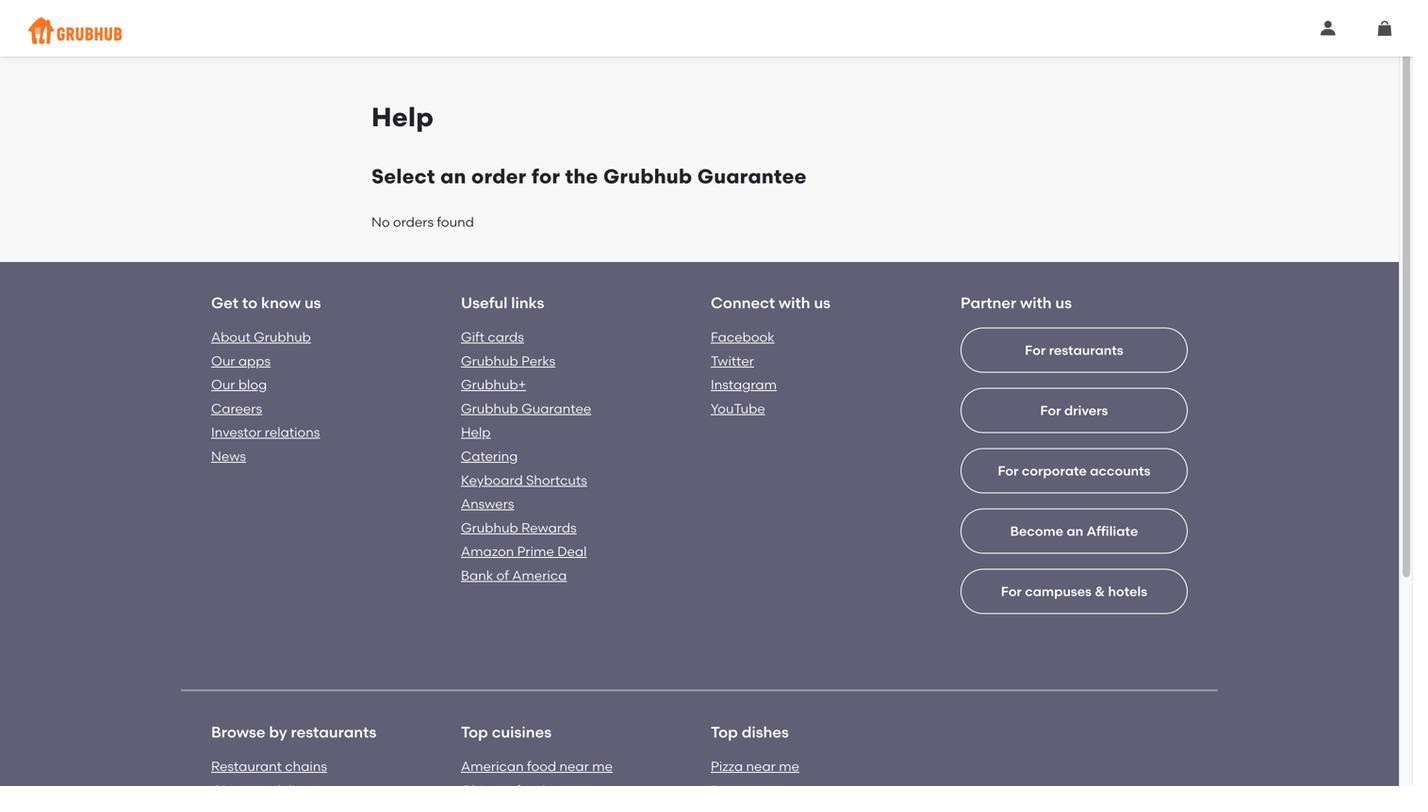 Task type: locate. For each thing, give the bounding box(es) containing it.
about grubhub link
[[211, 329, 311, 345]]

for left drivers
[[1040, 402, 1061, 418]]

restaurants up drivers
[[1049, 342, 1123, 358]]

answers
[[461, 496, 514, 512]]

blog
[[238, 377, 267, 393]]

about
[[211, 329, 251, 345]]

1 vertical spatial an
[[1067, 523, 1083, 539]]

0 horizontal spatial restaurants
[[291, 723, 376, 741]]

an for affiliate
[[1067, 523, 1083, 539]]

2 horizontal spatial us
[[1055, 294, 1072, 312]]

amazon prime deal link
[[461, 544, 587, 560]]

guarantee for select an order for the grubhub guarantee
[[697, 165, 807, 189]]

1 horizontal spatial us
[[814, 294, 831, 312]]

me
[[592, 758, 613, 775], [779, 758, 799, 775]]

by
[[269, 723, 287, 741]]

guarantee
[[697, 165, 807, 189], [521, 401, 591, 417]]

0 horizontal spatial top
[[461, 723, 488, 741]]

1 horizontal spatial an
[[1067, 523, 1083, 539]]

rewards
[[521, 520, 577, 536]]

top
[[461, 723, 488, 741], [711, 723, 738, 741]]

pizza
[[711, 758, 743, 775]]

top up pizza
[[711, 723, 738, 741]]

guarantee inside the gift cards grubhub perks grubhub+ grubhub guarantee help catering keyboard shortcuts answers grubhub rewards amazon prime deal bank of america
[[521, 401, 591, 417]]

1 top from the left
[[461, 723, 488, 741]]

grubhub+
[[461, 377, 526, 393]]

help inside the gift cards grubhub perks grubhub+ grubhub guarantee help catering keyboard shortcuts answers grubhub rewards amazon prime deal bank of america
[[461, 424, 491, 440]]

0 horizontal spatial us
[[304, 294, 321, 312]]

1 our from the top
[[211, 353, 235, 369]]

grubhub down grubhub+ link
[[461, 401, 518, 417]]

help
[[371, 101, 434, 133], [461, 424, 491, 440]]

pizza near me
[[711, 758, 799, 775]]

know
[[261, 294, 301, 312]]

become an affiliate link
[[961, 509, 1188, 733]]

grubhub perks link
[[461, 353, 555, 369]]

1 horizontal spatial top
[[711, 723, 738, 741]]

for down partner with us
[[1025, 342, 1046, 358]]

near right food
[[559, 758, 589, 775]]

for
[[532, 165, 560, 189]]

3 us from the left
[[1055, 294, 1072, 312]]

bank of america link
[[461, 568, 567, 584]]

1 with from the left
[[779, 294, 810, 312]]

0 vertical spatial help
[[371, 101, 434, 133]]

select
[[371, 165, 435, 189]]

our down about
[[211, 353, 235, 369]]

for
[[1025, 342, 1046, 358], [1040, 402, 1061, 418], [998, 463, 1019, 479], [1001, 583, 1022, 599]]

cards
[[488, 329, 524, 345]]

twitter link
[[711, 353, 754, 369]]

of
[[496, 568, 509, 584]]

1 vertical spatial our
[[211, 377, 235, 393]]

small image
[[1321, 21, 1336, 36]]

no
[[371, 214, 390, 230]]

become
[[1010, 523, 1063, 539]]

1 us from the left
[[304, 294, 321, 312]]

keyboard shortcuts link
[[461, 472, 587, 488]]

2 with from the left
[[1020, 294, 1052, 312]]

twitter
[[711, 353, 754, 369]]

small image
[[1377, 21, 1392, 36]]

the
[[565, 165, 598, 189]]

news link
[[211, 448, 246, 464]]

2 top from the left
[[711, 723, 738, 741]]

shortcuts
[[526, 472, 587, 488]]

0 vertical spatial an
[[440, 165, 466, 189]]

2 our from the top
[[211, 377, 235, 393]]

facebook link
[[711, 329, 775, 345]]

0 horizontal spatial with
[[779, 294, 810, 312]]

0 horizontal spatial an
[[440, 165, 466, 189]]

news
[[211, 448, 246, 464]]

instagram link
[[711, 377, 777, 393]]

0 horizontal spatial guarantee
[[521, 401, 591, 417]]

catering link
[[461, 448, 518, 464]]

with
[[779, 294, 810, 312], [1020, 294, 1052, 312]]

connect
[[711, 294, 775, 312]]

bank
[[461, 568, 493, 584]]

near right pizza
[[746, 758, 776, 775]]

for for for restaurants
[[1025, 342, 1046, 358]]

no orders found
[[371, 214, 474, 230]]

us right the connect
[[814, 294, 831, 312]]

grubhub down know
[[254, 329, 311, 345]]

1 horizontal spatial me
[[779, 758, 799, 775]]

our up careers
[[211, 377, 235, 393]]

0 horizontal spatial help
[[371, 101, 434, 133]]

us up for restaurants
[[1055, 294, 1072, 312]]

1 vertical spatial help
[[461, 424, 491, 440]]

with right partner at right
[[1020, 294, 1052, 312]]

for restaurants
[[1025, 342, 1123, 358]]

with right the connect
[[779, 294, 810, 312]]

our apps link
[[211, 353, 271, 369]]

for left corporate
[[998, 463, 1019, 479]]

cuisines
[[492, 723, 552, 741]]

for drivers link
[[961, 388, 1188, 612]]

0 vertical spatial guarantee
[[697, 165, 807, 189]]

drivers
[[1064, 402, 1108, 418]]

deal
[[557, 544, 587, 560]]

1 horizontal spatial guarantee
[[697, 165, 807, 189]]

restaurants up chains
[[291, 723, 376, 741]]

1 horizontal spatial help
[[461, 424, 491, 440]]

1 vertical spatial guarantee
[[521, 401, 591, 417]]

useful
[[461, 294, 508, 312]]

us for partner with us
[[1055, 294, 1072, 312]]

2 us from the left
[[814, 294, 831, 312]]

careers link
[[211, 401, 262, 417]]

apps
[[238, 353, 271, 369]]

grubhub
[[603, 165, 692, 189], [254, 329, 311, 345], [461, 353, 518, 369], [461, 401, 518, 417], [461, 520, 518, 536]]

keyboard
[[461, 472, 523, 488]]

gift cards grubhub perks grubhub+ grubhub guarantee help catering keyboard shortcuts answers grubhub rewards amazon prime deal bank of america
[[461, 329, 591, 584]]

an up found
[[440, 165, 466, 189]]

grubhub rewards link
[[461, 520, 577, 536]]

youtube
[[711, 401, 765, 417]]

perks
[[521, 353, 555, 369]]

an left affiliate
[[1067, 523, 1083, 539]]

help up select
[[371, 101, 434, 133]]

grubhub logo image
[[28, 12, 123, 49]]

0 vertical spatial restaurants
[[1049, 342, 1123, 358]]

partner with us
[[961, 294, 1072, 312]]

select an order for the grubhub guarantee
[[371, 165, 807, 189]]

0 horizontal spatial near
[[559, 758, 589, 775]]

pizza near me link
[[711, 758, 799, 775]]

our
[[211, 353, 235, 369], [211, 377, 235, 393]]

for left campuses
[[1001, 583, 1022, 599]]

us right know
[[304, 294, 321, 312]]

restaurants
[[1049, 342, 1123, 358], [291, 723, 376, 741]]

me right food
[[592, 758, 613, 775]]

for corporate accounts
[[998, 463, 1151, 479]]

browse
[[211, 723, 265, 741]]

0 vertical spatial our
[[211, 353, 235, 369]]

for campuses & hotels
[[1001, 583, 1147, 599]]

youtube link
[[711, 401, 765, 417]]

partner
[[961, 294, 1016, 312]]

0 horizontal spatial me
[[592, 758, 613, 775]]

investor
[[211, 424, 262, 440]]

1 near from the left
[[559, 758, 589, 775]]

1 horizontal spatial with
[[1020, 294, 1052, 312]]

help up the catering
[[461, 424, 491, 440]]

careers
[[211, 401, 262, 417]]

top up american
[[461, 723, 488, 741]]

me down 'dishes'
[[779, 758, 799, 775]]

1 horizontal spatial near
[[746, 758, 776, 775]]

us for connect with us
[[814, 294, 831, 312]]



Task type: describe. For each thing, give the bounding box(es) containing it.
1 me from the left
[[592, 758, 613, 775]]

chains
[[285, 758, 327, 775]]

american
[[461, 758, 524, 775]]

browse by restaurants
[[211, 723, 376, 741]]

useful links
[[461, 294, 544, 312]]

america
[[512, 568, 567, 584]]

for corporate accounts link
[[961, 448, 1188, 673]]

restaurant chains
[[211, 758, 327, 775]]

our                                     blog link
[[211, 377, 267, 393]]

catering
[[461, 448, 518, 464]]

restaurant chains link
[[211, 758, 327, 775]]

grubhub down gift cards link
[[461, 353, 518, 369]]

restaurant
[[211, 758, 282, 775]]

affiliate
[[1087, 523, 1138, 539]]

grubhub down answers link
[[461, 520, 518, 536]]

1 vertical spatial restaurants
[[291, 723, 376, 741]]

get to know us
[[211, 294, 321, 312]]

gift
[[461, 329, 485, 345]]

&
[[1095, 583, 1105, 599]]

answers link
[[461, 496, 514, 512]]

about grubhub our apps our                                     blog careers investor                                     relations news
[[211, 329, 320, 464]]

orders
[[393, 214, 434, 230]]

investor                                     relations link
[[211, 424, 320, 440]]

1 horizontal spatial restaurants
[[1049, 342, 1123, 358]]

top dishes
[[711, 723, 789, 741]]

facebook twitter instagram youtube
[[711, 329, 777, 417]]

instagram
[[711, 377, 777, 393]]

top cuisines
[[461, 723, 552, 741]]

help link
[[461, 424, 491, 440]]

get
[[211, 294, 239, 312]]

with for partner
[[1020, 294, 1052, 312]]

gift cards link
[[461, 329, 524, 345]]

an for order
[[440, 165, 466, 189]]

american food near me
[[461, 758, 613, 775]]

grubhub+ link
[[461, 377, 526, 393]]

corporate
[[1022, 463, 1087, 479]]

top for top dishes
[[711, 723, 738, 741]]

grubhub guarantee link
[[461, 401, 591, 417]]

for for for drivers
[[1040, 402, 1061, 418]]

food
[[527, 758, 556, 775]]

become an affiliate
[[1010, 523, 1138, 539]]

found
[[437, 214, 474, 230]]

for restaurants link
[[961, 328, 1188, 552]]

for campuses & hotels link
[[961, 569, 1188, 786]]

grubhub inside about grubhub our apps our                                     blog careers investor                                     relations news
[[254, 329, 311, 345]]

american food near me link
[[461, 758, 613, 775]]

2 near from the left
[[746, 758, 776, 775]]

connect with us
[[711, 294, 831, 312]]

for for for campuses & hotels
[[1001, 583, 1022, 599]]

order
[[471, 165, 526, 189]]

with for connect
[[779, 294, 810, 312]]

hotels
[[1108, 583, 1147, 599]]

links
[[511, 294, 544, 312]]

facebook
[[711, 329, 775, 345]]

for for for corporate accounts
[[998, 463, 1019, 479]]

grubhub right the
[[603, 165, 692, 189]]

2 me from the left
[[779, 758, 799, 775]]

accounts
[[1090, 463, 1151, 479]]

dishes
[[742, 723, 789, 741]]

for drivers
[[1040, 402, 1108, 418]]

guarantee for gift cards grubhub perks grubhub+ grubhub guarantee help catering keyboard shortcuts answers grubhub rewards amazon prime deal bank of america
[[521, 401, 591, 417]]

campuses
[[1025, 583, 1092, 599]]

relations
[[265, 424, 320, 440]]

to
[[242, 294, 258, 312]]

amazon
[[461, 544, 514, 560]]

top for top cuisines
[[461, 723, 488, 741]]



Task type: vqa. For each thing, say whether or not it's contained in the screenshot.


